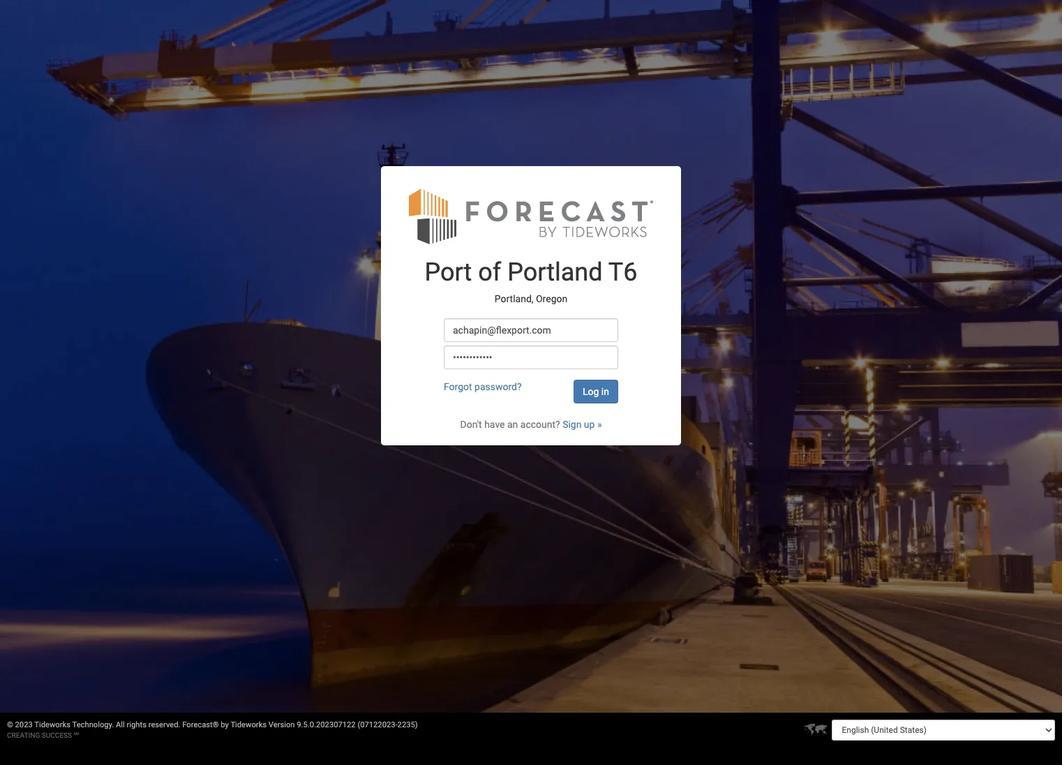 Task type: describe. For each thing, give the bounding box(es) containing it.
password?
[[475, 381, 522, 393]]

technology.
[[72, 721, 114, 730]]

portland
[[508, 258, 603, 287]]

forecast® by tideworks image
[[409, 187, 653, 245]]

log in button
[[574, 380, 619, 404]]

9.5.0.202307122
[[297, 721, 356, 730]]

forecast®
[[182, 721, 219, 730]]

Password password field
[[444, 346, 619, 370]]

2023
[[15, 721, 33, 730]]

»
[[598, 419, 602, 430]]

all
[[116, 721, 125, 730]]

Email or username text field
[[444, 319, 619, 342]]

forgot
[[444, 381, 472, 393]]

don't
[[460, 419, 482, 430]]

version
[[269, 721, 295, 730]]

forgot password? link
[[444, 381, 522, 393]]

an
[[508, 419, 518, 430]]

sign
[[563, 419, 582, 430]]

creating
[[7, 732, 40, 739]]

have
[[485, 419, 505, 430]]

port
[[425, 258, 472, 287]]

rights
[[127, 721, 147, 730]]

log
[[583, 386, 599, 398]]

t6
[[609, 258, 638, 287]]

in
[[602, 386, 609, 398]]

2235)
[[398, 721, 418, 730]]



Task type: locate. For each thing, give the bounding box(es) containing it.
account?
[[521, 419, 560, 430]]

tideworks right by
[[231, 721, 267, 730]]

success
[[42, 732, 72, 739]]

port of portland t6 portland, oregon
[[425, 258, 638, 304]]

1 tideworks from the left
[[34, 721, 71, 730]]

℠
[[74, 732, 79, 739]]

© 2023 tideworks technology. all rights reserved. forecast® by tideworks version 9.5.0.202307122 (07122023-2235) creating success ℠
[[7, 721, 418, 739]]

don't have an account? sign up »
[[460, 419, 602, 430]]

©
[[7, 721, 13, 730]]

forgot password? log in
[[444, 381, 609, 398]]

1 horizontal spatial tideworks
[[231, 721, 267, 730]]

tideworks
[[34, 721, 71, 730], [231, 721, 267, 730]]

up
[[584, 419, 595, 430]]

portland,
[[495, 293, 534, 304]]

(07122023-
[[358, 721, 398, 730]]

0 horizontal spatial tideworks
[[34, 721, 71, 730]]

reserved.
[[149, 721, 180, 730]]

oregon
[[536, 293, 568, 304]]

of
[[478, 258, 502, 287]]

by
[[221, 721, 229, 730]]

sign up » link
[[563, 419, 602, 430]]

2 tideworks from the left
[[231, 721, 267, 730]]

tideworks up 'success'
[[34, 721, 71, 730]]



Task type: vqa. For each thing, say whether or not it's contained in the screenshot.
'password?'
yes



